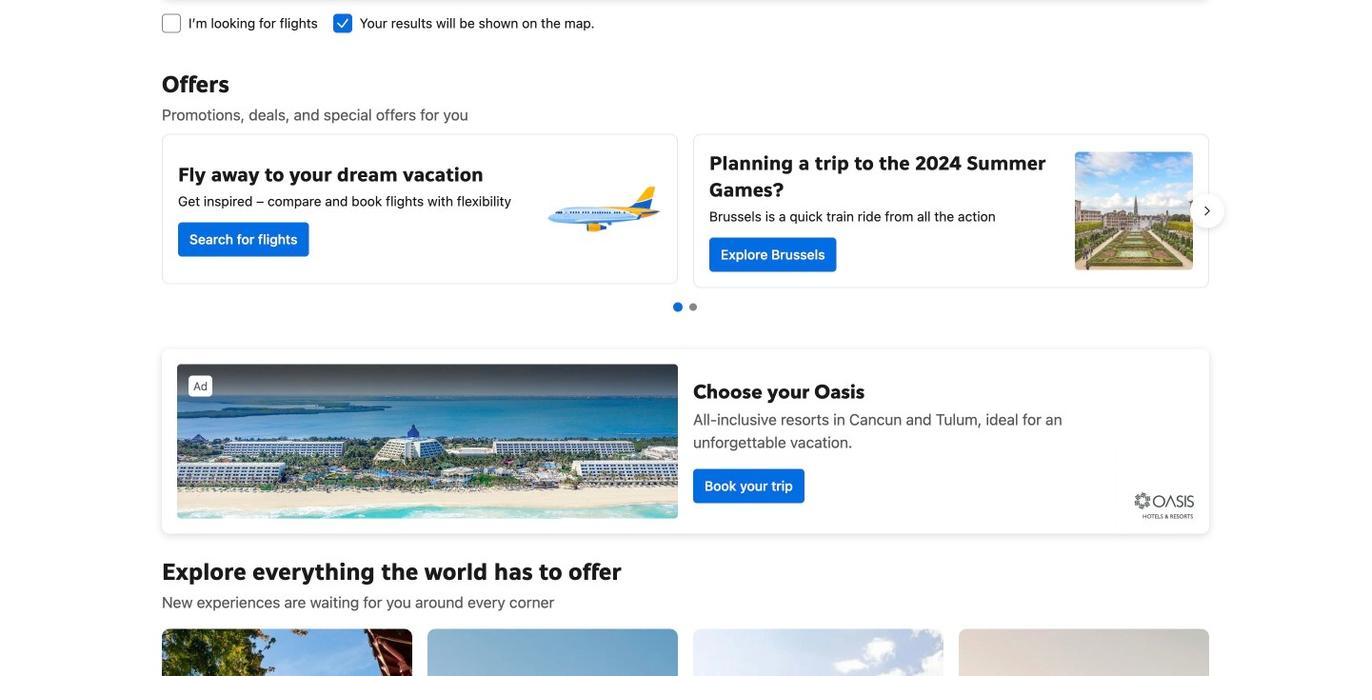 Task type: locate. For each thing, give the bounding box(es) containing it.
fly away to your dream vacation image
[[544, 150, 662, 268]]

region
[[147, 126, 1225, 296]]

advertisement element
[[162, 349, 1210, 534]]

explore brussels image
[[1075, 152, 1193, 270]]

main content
[[147, 69, 1225, 676]]

progress bar
[[673, 302, 697, 312]]



Task type: vqa. For each thing, say whether or not it's contained in the screenshot.
free wifi
no



